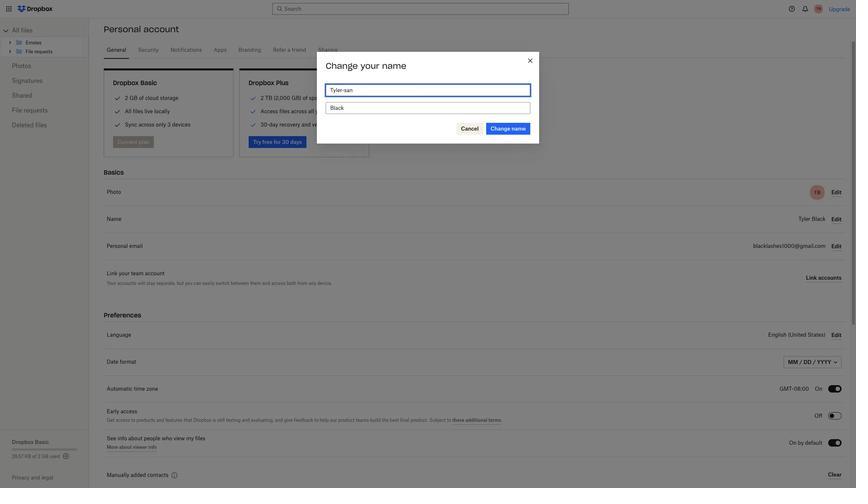 Task type: vqa. For each thing, say whether or not it's contained in the screenshot.
the Insert
no



Task type: describe. For each thing, give the bounding box(es) containing it.
about
[[128, 437, 142, 442]]

upgrade link
[[829, 6, 850, 12]]

dropbox up 28.57
[[12, 440, 34, 446]]

dropbox plus
[[249, 79, 289, 87]]

get more space image
[[61, 453, 70, 461]]

team
[[131, 272, 144, 277]]

your for change your name
[[361, 61, 380, 71]]

from
[[298, 281, 308, 287]]

subject
[[429, 419, 446, 423]]

and down access files across all your devices
[[302, 122, 311, 128]]

manually added contacts
[[107, 474, 169, 479]]

switch
[[216, 281, 230, 287]]

access files across all your devices
[[261, 108, 346, 115]]

deleted
[[12, 123, 34, 129]]

used
[[50, 455, 60, 460]]

2 gb of cloud storage
[[125, 95, 178, 101]]

all files
[[12, 28, 33, 34]]

apps
[[214, 48, 227, 53]]

1 horizontal spatial devices
[[328, 108, 346, 115]]

privacy
[[12, 475, 29, 481]]

access for early access
[[121, 410, 137, 415]]

off
[[815, 414, 822, 420]]

and left legal at the left bottom of page
[[31, 475, 40, 481]]

your
[[107, 281, 116, 287]]

the
[[382, 419, 389, 423]]

recommended image
[[249, 121, 258, 130]]

file
[[12, 108, 22, 114]]

dropbox up 2 gb of cloud storage
[[113, 79, 139, 87]]

space
[[309, 95, 323, 101]]

branding
[[239, 48, 261, 53]]

tab list containing general
[[104, 40, 845, 59]]

privacy and legal link
[[12, 475, 89, 481]]

and left features on the bottom left of the page
[[156, 419, 164, 423]]

build
[[370, 419, 381, 423]]

on for on
[[815, 387, 822, 393]]

on for on by default
[[789, 441, 797, 447]]

sync across only 3 devices
[[125, 122, 190, 128]]

1 horizontal spatial across
[[291, 108, 307, 115]]

final
[[400, 419, 409, 423]]

tb
[[265, 95, 272, 101]]

you
[[185, 281, 193, 287]]

1 to from the left
[[131, 419, 135, 423]]

1 vertical spatial your
[[315, 108, 326, 115]]

accounts
[[117, 281, 137, 287]]

storage
[[160, 95, 178, 101]]

2 tb (2,000 gb) of space
[[261, 95, 323, 101]]

general tab
[[104, 42, 129, 59]]

date format
[[107, 360, 136, 365]]

3
[[167, 122, 171, 128]]

files right "my"
[[195, 437, 205, 442]]

teams
[[356, 419, 369, 423]]

zone
[[146, 387, 158, 393]]

file requests
[[12, 108, 48, 114]]

any
[[309, 281, 316, 287]]

see
[[107, 437, 116, 442]]

gmt-
[[780, 387, 794, 393]]

black
[[812, 217, 826, 222]]

personal for personal email
[[107, 244, 128, 249]]

help
[[320, 419, 329, 423]]

language
[[107, 333, 131, 338]]

only
[[156, 122, 166, 128]]

version
[[312, 122, 330, 128]]

notifications tab
[[168, 42, 205, 59]]

photos link
[[12, 59, 77, 74]]

privacy and legal
[[12, 475, 53, 481]]

30-day recovery and version history
[[261, 122, 348, 128]]

basics
[[104, 169, 124, 176]]

that
[[184, 419, 192, 423]]

format
[[120, 360, 136, 365]]

apps tab
[[211, 42, 230, 59]]

photo
[[107, 190, 121, 195]]

photos
[[12, 63, 31, 69]]

sync
[[125, 122, 137, 128]]

personal account
[[104, 24, 179, 34]]

sharing tab
[[315, 42, 341, 59]]

files for all files live locally
[[133, 108, 143, 115]]

legal
[[41, 475, 53, 481]]

our
[[330, 419, 337, 423]]

english
[[768, 333, 787, 338]]

dropbox logo - go to the homepage image
[[15, 3, 55, 15]]

all for all files live locally
[[125, 108, 132, 115]]

08:00
[[794, 387, 809, 393]]

blacklashes1000@gmail.com
[[753, 244, 826, 249]]

by
[[798, 441, 804, 447]]

contacts
[[147, 474, 169, 479]]

1 vertical spatial account
[[145, 272, 165, 277]]

features
[[165, 419, 183, 423]]

stay
[[146, 281, 155, 287]]

1 vertical spatial devices
[[172, 122, 190, 128]]

added
[[131, 474, 146, 479]]

testing
[[226, 419, 241, 423]]

file requests link
[[12, 103, 77, 118]]

feedback
[[294, 419, 313, 423]]



Task type: locate. For each thing, give the bounding box(es) containing it.
0 vertical spatial change
[[326, 61, 358, 71]]

access for get access to products and features that dropbox is still testing and evaluating, and give feedback to help our product teams build the best final product. subject to
[[116, 419, 130, 423]]

access left both
[[271, 281, 286, 287]]

0 vertical spatial dropbox basic
[[113, 79, 157, 87]]

2 left tb
[[261, 95, 264, 101]]

info
[[118, 437, 127, 442]]

security
[[138, 48, 159, 53]]

all
[[12, 28, 19, 34], [125, 108, 132, 115]]

early access
[[107, 410, 137, 415]]

1 horizontal spatial to
[[314, 419, 319, 423]]

0 vertical spatial account
[[144, 24, 179, 34]]

email
[[129, 244, 143, 249]]

1 horizontal spatial gb
[[129, 95, 138, 101]]

change right cancel
[[491, 126, 510, 132]]

view
[[174, 437, 185, 442]]

0 vertical spatial recommended image
[[249, 94, 258, 103]]

0 vertical spatial your
[[361, 61, 380, 71]]

tab list
[[104, 40, 845, 59]]

refer a friend tab
[[270, 42, 309, 59]]

gb
[[129, 95, 138, 101], [42, 455, 49, 460]]

1 horizontal spatial change
[[491, 126, 510, 132]]

to
[[131, 419, 135, 423], [314, 419, 319, 423], [447, 419, 451, 423]]

on right '08:00'
[[815, 387, 822, 393]]

0 vertical spatial name
[[382, 61, 406, 71]]

dropbox basic up kb
[[12, 440, 49, 446]]

files down file requests link
[[35, 123, 47, 129]]

of
[[139, 95, 144, 101], [303, 95, 308, 101], [32, 455, 36, 460]]

shared
[[12, 93, 32, 99]]

to left products
[[131, 419, 135, 423]]

and right them
[[262, 281, 270, 287]]

1 vertical spatial gb
[[42, 455, 49, 460]]

product
[[338, 419, 355, 423]]

dropbox up tb
[[249, 79, 274, 87]]

account up stay
[[145, 272, 165, 277]]

.
[[501, 419, 502, 423]]

across down all files live locally in the top of the page
[[139, 122, 154, 128]]

0 vertical spatial on
[[815, 387, 822, 393]]

1 horizontal spatial 2
[[125, 95, 128, 101]]

2 to from the left
[[314, 419, 319, 423]]

who
[[162, 437, 172, 442]]

1 vertical spatial change
[[491, 126, 510, 132]]

files for all files
[[21, 28, 33, 34]]

will
[[138, 281, 145, 287]]

signatures
[[12, 78, 43, 84]]

of left cloud
[[139, 95, 144, 101]]

0 horizontal spatial to
[[131, 419, 135, 423]]

both
[[287, 281, 296, 287]]

friend
[[292, 48, 306, 53]]

all for all files
[[12, 28, 19, 34]]

Last name text field
[[330, 104, 526, 112]]

general
[[107, 48, 126, 53]]

automatic
[[107, 387, 132, 393]]

account up security tab
[[144, 24, 179, 34]]

personal email
[[107, 244, 143, 249]]

0 vertical spatial basic
[[141, 79, 157, 87]]

gb left used
[[42, 455, 49, 460]]

recommended image left tb
[[249, 94, 258, 103]]

personal up general 'tab'
[[104, 24, 141, 34]]

across left all
[[291, 108, 307, 115]]

requests
[[24, 108, 48, 114]]

1 horizontal spatial on
[[815, 387, 822, 393]]

2
[[125, 95, 128, 101], [261, 95, 264, 101], [38, 455, 40, 460]]

locally
[[154, 108, 170, 115]]

basic up 2 gb of cloud storage
[[141, 79, 157, 87]]

deleted files
[[12, 123, 47, 129]]

access right early
[[121, 410, 137, 415]]

dropbox basic
[[113, 79, 157, 87], [12, 440, 49, 446]]

1 horizontal spatial name
[[512, 126, 526, 132]]

link
[[107, 272, 117, 277]]

(2,000
[[274, 95, 290, 101]]

cloud
[[145, 95, 159, 101]]

signatures link
[[12, 74, 77, 89]]

all files link
[[12, 25, 89, 37]]

0 horizontal spatial 2
[[38, 455, 40, 460]]

states)
[[808, 333, 826, 338]]

2 horizontal spatial to
[[447, 419, 451, 423]]

of right gb)
[[303, 95, 308, 101]]

gb)
[[292, 95, 301, 101]]

0 vertical spatial access
[[271, 281, 286, 287]]

get
[[107, 419, 114, 423]]

1 vertical spatial all
[[125, 108, 132, 115]]

0 horizontal spatial devices
[[172, 122, 190, 128]]

1 vertical spatial across
[[139, 122, 154, 128]]

change your name dialog
[[317, 52, 539, 144]]

all inside "link"
[[12, 28, 19, 34]]

0 horizontal spatial gb
[[42, 455, 49, 460]]

your for link your team account
[[119, 272, 130, 277]]

branding tab
[[236, 42, 264, 59]]

change inside button
[[491, 126, 510, 132]]

1 horizontal spatial dropbox basic
[[113, 79, 157, 87]]

and
[[302, 122, 311, 128], [262, 281, 270, 287], [156, 419, 164, 423], [242, 419, 250, 423], [275, 419, 283, 423], [31, 475, 40, 481]]

best
[[390, 419, 399, 423]]

0 horizontal spatial dropbox basic
[[12, 440, 49, 446]]

1 recommended image from the top
[[249, 94, 258, 103]]

of for 2 gb of cloud storage
[[139, 95, 144, 101]]

devices
[[328, 108, 346, 115], [172, 122, 190, 128]]

(united
[[788, 333, 806, 338]]

1 horizontal spatial your
[[315, 108, 326, 115]]

devices up history
[[328, 108, 346, 115]]

0 vertical spatial personal
[[104, 24, 141, 34]]

1 vertical spatial personal
[[107, 244, 128, 249]]

0 vertical spatial gb
[[129, 95, 138, 101]]

0 horizontal spatial of
[[32, 455, 36, 460]]

1 vertical spatial name
[[512, 126, 526, 132]]

security tab
[[135, 42, 162, 59]]

link your team account
[[107, 272, 165, 277]]

on
[[815, 387, 822, 393], [789, 441, 797, 447]]

give
[[284, 419, 293, 423]]

name inside button
[[512, 126, 526, 132]]

files down dropbox logo - go to the homepage
[[21, 28, 33, 34]]

manually
[[107, 474, 129, 479]]

1 vertical spatial dropbox basic
[[12, 440, 49, 446]]

0 horizontal spatial your
[[119, 272, 130, 277]]

kb
[[25, 455, 31, 460]]

recommended image for access
[[249, 107, 258, 116]]

gb left cloud
[[129, 95, 138, 101]]

refer
[[273, 48, 286, 53]]

2 for dropbox basic
[[125, 95, 128, 101]]

all down dropbox logo - go to the homepage
[[12, 28, 19, 34]]

files inside "link"
[[21, 28, 33, 34]]

2 horizontal spatial your
[[361, 61, 380, 71]]

group
[[1, 37, 89, 57]]

0 horizontal spatial on
[[789, 441, 797, 447]]

refer a friend
[[273, 48, 306, 53]]

your inside dialog
[[361, 61, 380, 71]]

to right subject
[[447, 419, 451, 423]]

and left give
[[275, 419, 283, 423]]

personal left email
[[107, 244, 128, 249]]

can
[[194, 281, 201, 287]]

all up the sync
[[125, 108, 132, 115]]

of right kb
[[32, 455, 36, 460]]

3 to from the left
[[447, 419, 451, 423]]

1 vertical spatial basic
[[35, 440, 49, 446]]

0 vertical spatial devices
[[328, 108, 346, 115]]

1 horizontal spatial basic
[[141, 79, 157, 87]]

access
[[261, 108, 278, 115]]

0 vertical spatial all
[[12, 28, 19, 34]]

0 horizontal spatial name
[[382, 61, 406, 71]]

2 vertical spatial access
[[116, 419, 130, 423]]

files left live
[[133, 108, 143, 115]]

2 for dropbox plus
[[261, 95, 264, 101]]

cancel
[[461, 126, 479, 132]]

1 vertical spatial access
[[121, 410, 137, 415]]

and right testing
[[242, 419, 250, 423]]

change name
[[491, 126, 526, 132]]

0 horizontal spatial change
[[326, 61, 358, 71]]

2 vertical spatial your
[[119, 272, 130, 277]]

date
[[107, 360, 118, 365]]

0 horizontal spatial across
[[139, 122, 154, 128]]

name
[[382, 61, 406, 71], [512, 126, 526, 132]]

1 horizontal spatial all
[[125, 108, 132, 115]]

day
[[269, 122, 278, 128]]

early
[[107, 410, 119, 415]]

2 recommended image from the top
[[249, 107, 258, 116]]

but
[[177, 281, 184, 287]]

28.57
[[12, 455, 24, 460]]

of for 28.57 kb of 2 gb used
[[32, 455, 36, 460]]

all files live locally
[[125, 108, 170, 115]]

to left help
[[314, 419, 319, 423]]

change for change your name
[[326, 61, 358, 71]]

dropbox basic up 2 gb of cloud storage
[[113, 79, 157, 87]]

files for deleted files
[[35, 123, 47, 129]]

personal for personal account
[[104, 24, 141, 34]]

recommended image for 2
[[249, 94, 258, 103]]

devices right 3
[[172, 122, 190, 128]]

1 vertical spatial recommended image
[[249, 107, 258, 116]]

2 right kb
[[38, 455, 40, 460]]

on by default
[[789, 441, 822, 447]]

0 horizontal spatial all
[[12, 28, 19, 34]]

0 vertical spatial across
[[291, 108, 307, 115]]

0 horizontal spatial basic
[[35, 440, 49, 446]]

recommended image
[[249, 94, 258, 103], [249, 107, 258, 116]]

separate,
[[156, 281, 176, 287]]

global header element
[[0, 0, 856, 18]]

product.
[[411, 419, 428, 423]]

english (united states)
[[768, 333, 826, 338]]

between
[[231, 281, 249, 287]]

gmt-08:00
[[780, 387, 809, 393]]

files for access files across all your devices
[[279, 108, 290, 115]]

dropbox left is
[[193, 419, 211, 423]]

2 horizontal spatial of
[[303, 95, 308, 101]]

get access to products and features that dropbox is still testing and evaluating, and give feedback to help our product teams build the best final product. subject to
[[107, 419, 452, 423]]

1 horizontal spatial of
[[139, 95, 144, 101]]

2 up all files live locally in the top of the page
[[125, 95, 128, 101]]

files down (2,000
[[279, 108, 290, 115]]

automatic time zone
[[107, 387, 158, 393]]

my
[[186, 437, 194, 442]]

tyler
[[799, 217, 811, 222]]

2 horizontal spatial 2
[[261, 95, 264, 101]]

change for change name
[[491, 126, 510, 132]]

1 vertical spatial on
[[789, 441, 797, 447]]

change your name
[[326, 61, 406, 71]]

all files tree
[[1, 25, 89, 57]]

access down early access
[[116, 419, 130, 423]]

recovery
[[280, 122, 300, 128]]

First name text field
[[330, 86, 526, 94]]

recommended image up recommended image
[[249, 107, 258, 116]]

access
[[271, 281, 286, 287], [121, 410, 137, 415], [116, 419, 130, 423]]

basic up 28.57 kb of 2 gb used at bottom
[[35, 440, 49, 446]]

change down "sharing"
[[326, 61, 358, 71]]

change name button
[[486, 123, 530, 135]]

files
[[21, 28, 33, 34], [133, 108, 143, 115], [279, 108, 290, 115], [35, 123, 47, 129], [195, 437, 205, 442]]

on left by at the right of page
[[789, 441, 797, 447]]



